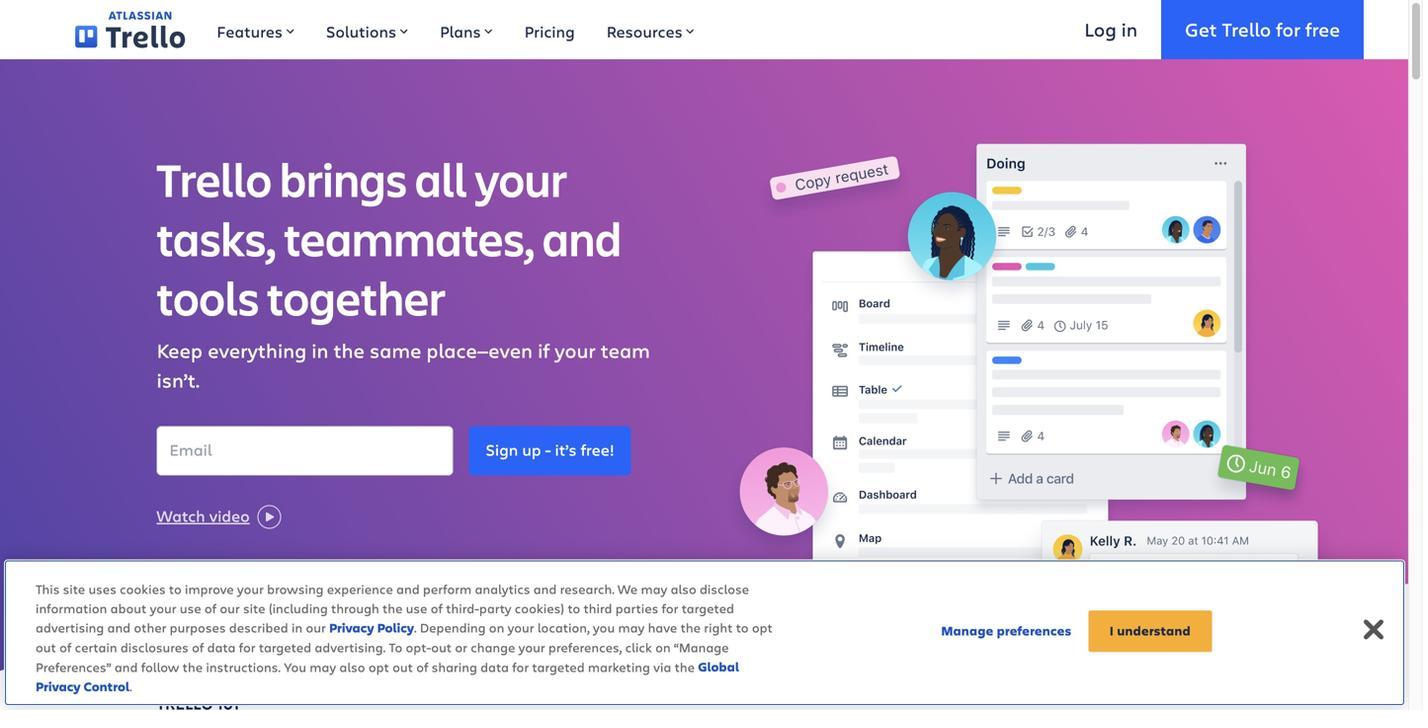 Task type: locate. For each thing, give the bounding box(es) containing it.
2 vertical spatial to
[[736, 619, 749, 637]]

out down to
[[393, 659, 413, 676]]

research.
[[560, 581, 615, 598]]

1 vertical spatial to
[[568, 600, 581, 617]]

1 horizontal spatial out
[[393, 659, 413, 676]]

it's
[[555, 440, 577, 461]]

of down perform in the left of the page
[[431, 600, 443, 617]]

to
[[169, 581, 182, 598], [568, 600, 581, 617], [736, 619, 749, 637]]

teammates,
[[284, 207, 535, 270]]

1 vertical spatial also
[[340, 659, 365, 676]]

your
[[475, 148, 567, 210], [555, 337, 596, 364], [237, 581, 264, 598], [150, 600, 177, 617], [508, 619, 535, 637], [519, 639, 545, 657]]

may right you
[[310, 659, 336, 676]]

log in
[[1085, 16, 1138, 42]]

data up the instructions. on the bottom left
[[207, 639, 236, 657]]

manage preferences button
[[942, 612, 1072, 652]]

opt down to
[[369, 659, 389, 676]]

your up other
[[150, 600, 177, 617]]

0 horizontal spatial site
[[63, 581, 85, 598]]

sign up - it's free!
[[486, 440, 615, 461]]

1 horizontal spatial data
[[481, 659, 509, 676]]

0 horizontal spatial in
[[292, 619, 303, 637]]

our down improve
[[220, 600, 240, 617]]

1 vertical spatial in
[[312, 337, 329, 364]]

1 horizontal spatial also
[[671, 581, 697, 598]]

1 horizontal spatial privacy
[[329, 620, 374, 637]]

your down cookies)
[[508, 619, 535, 637]]

1 horizontal spatial our
[[306, 619, 326, 637]]

and inside trello brings all your tasks, teammates, and tools together keep everything in the same place—even if your team isn't.
[[543, 207, 622, 270]]

trello inside trello brings all your tasks, teammates, and tools together keep everything in the same place—even if your team isn't.
[[157, 148, 272, 210]]

data down the change
[[481, 659, 509, 676]]

advertising
[[36, 619, 104, 637]]

out
[[36, 639, 56, 657], [431, 639, 452, 657], [393, 659, 413, 676]]

perform
[[423, 581, 472, 598]]

also down the advertising.
[[340, 659, 365, 676]]

use
[[180, 600, 201, 617], [406, 600, 428, 617]]

in right everything
[[312, 337, 329, 364]]

0 horizontal spatial our
[[220, 600, 240, 617]]

0 vertical spatial privacy
[[329, 620, 374, 637]]

sharing
[[432, 659, 477, 676]]

1 horizontal spatial in
[[312, 337, 329, 364]]

and
[[543, 207, 622, 270], [397, 581, 420, 598], [534, 581, 557, 598], [107, 619, 131, 637], [115, 659, 138, 676]]

to up location,
[[568, 600, 581, 617]]

browsing
[[267, 581, 324, 598]]

for up the instructions. on the bottom left
[[239, 639, 256, 657]]

1 horizontal spatial use
[[406, 600, 428, 617]]

0 vertical spatial site
[[63, 581, 85, 598]]

third
[[584, 600, 612, 617]]

. for .
[[130, 678, 132, 696]]

understand
[[1118, 623, 1191, 641]]

2 horizontal spatial out
[[431, 639, 452, 657]]

or
[[455, 639, 468, 657]]

0 horizontal spatial privacy
[[36, 679, 81, 696]]

in down the (including
[[292, 619, 303, 637]]

cookies
[[120, 581, 166, 598]]

0 vertical spatial targeted
[[682, 600, 735, 617]]

1 horizontal spatial to
[[568, 600, 581, 617]]

1 vertical spatial on
[[656, 639, 671, 657]]

the left 'same'
[[334, 337, 365, 364]]

2 horizontal spatial targeted
[[682, 600, 735, 617]]

privacy
[[329, 620, 374, 637], [36, 679, 81, 696]]

resources button
[[591, 0, 711, 59]]

to right right at bottom
[[736, 619, 749, 637]]

1 vertical spatial site
[[243, 600, 266, 617]]

0 vertical spatial may
[[641, 581, 668, 598]]

tasks,
[[157, 207, 276, 270]]

0 vertical spatial in
[[1122, 16, 1138, 42]]

the up "manage on the bottom of page
[[681, 619, 701, 637]]

privacy down "preferences""
[[36, 679, 81, 696]]

in right log on the right top
[[1122, 16, 1138, 42]]

to right 'cookies' on the left
[[169, 581, 182, 598]]

the up 'policy'
[[383, 600, 403, 617]]

in inside this site uses cookies to improve your browsing experience and perform analytics and research. we may also disclose information about your use of our site (including through the use of third-party cookies) to third parties for targeted advertising and other purposes described in our
[[292, 619, 303, 637]]

cookies)
[[515, 600, 565, 617]]

party
[[479, 600, 512, 617]]

0 vertical spatial .
[[414, 619, 417, 637]]

2 vertical spatial in
[[292, 619, 303, 637]]

1 horizontal spatial opt
[[752, 619, 773, 637]]

disclosures
[[121, 639, 189, 657]]

parties
[[616, 600, 659, 617]]

privacy up the advertising.
[[329, 620, 374, 637]]

sign
[[486, 440, 518, 461]]

disclose
[[700, 581, 750, 598]]

1 vertical spatial opt
[[369, 659, 389, 676]]

the inside this site uses cookies to improve your browsing experience and perform analytics and research. we may also disclose information about your use of our site (including through the use of third-party cookies) to third parties for targeted advertising and other purposes described in our
[[383, 600, 403, 617]]

watch video link
[[157, 504, 282, 529]]

may
[[641, 581, 668, 598], [618, 619, 645, 637], [310, 659, 336, 676]]

use up purposes on the left bottom of the page
[[180, 600, 201, 617]]

. down disclosures at left
[[130, 678, 132, 696]]

0 horizontal spatial to
[[169, 581, 182, 598]]

your down location,
[[519, 639, 545, 657]]

1 horizontal spatial on
[[656, 639, 671, 657]]

watch video
[[157, 506, 250, 527]]

preferences
[[997, 623, 1072, 641]]

may inside this site uses cookies to improve your browsing experience and perform analytics and research. we may also disclose information about your use of our site (including through the use of third-party cookies) to third parties for targeted advertising and other purposes described in our
[[641, 581, 668, 598]]

preferences,
[[549, 639, 622, 657]]

up
[[522, 440, 541, 461]]

of
[[205, 600, 217, 617], [431, 600, 443, 617], [59, 639, 72, 657], [192, 639, 204, 657], [416, 659, 429, 676]]

about
[[110, 600, 147, 617]]

0 vertical spatial trello
[[1223, 16, 1272, 42]]

1 horizontal spatial targeted
[[532, 659, 585, 676]]

on down party
[[489, 619, 505, 637]]

of down improve
[[205, 600, 217, 617]]

on
[[489, 619, 505, 637], [656, 639, 671, 657]]

.
[[414, 619, 417, 637], [130, 678, 132, 696]]

on up 'via'
[[656, 639, 671, 657]]

privacy alert dialog
[[4, 560, 1406, 707]]

0 horizontal spatial out
[[36, 639, 56, 657]]

0 vertical spatial also
[[671, 581, 697, 598]]

site up described
[[243, 600, 266, 617]]

1 horizontal spatial trello
[[1223, 16, 1272, 42]]

in inside trello brings all your tasks, teammates, and tools together keep everything in the same place—even if your team isn't.
[[312, 337, 329, 364]]

manage preferences
[[942, 623, 1072, 641]]

improve
[[185, 581, 234, 598]]

targeted up right at bottom
[[682, 600, 735, 617]]

1 vertical spatial .
[[130, 678, 132, 696]]

log in link
[[1061, 0, 1162, 59]]

out down advertising
[[36, 639, 56, 657]]

. up opt-
[[414, 619, 417, 637]]

also left disclose
[[671, 581, 697, 598]]

1 use from the left
[[180, 600, 201, 617]]

. inside . depending on your location, you may have the right to opt out of certain disclosures of data for targeted advertising. to opt-out or change your preferences, click on "manage preferences" and follow the instructions. you may also opt out of sharing data for targeted marketing via the
[[414, 619, 417, 637]]

the
[[334, 337, 365, 364], [383, 600, 403, 617], [681, 619, 701, 637], [183, 659, 203, 676], [675, 659, 695, 676]]

out left or on the bottom left of the page
[[431, 639, 452, 657]]

opt right right at bottom
[[752, 619, 773, 637]]

instructions.
[[206, 659, 281, 676]]

0 vertical spatial data
[[207, 639, 236, 657]]

place—even
[[427, 337, 533, 364]]

preferences"
[[36, 659, 111, 676]]

2 horizontal spatial to
[[736, 619, 749, 637]]

your right if
[[555, 337, 596, 364]]

targeted down preferences,
[[532, 659, 585, 676]]

1 horizontal spatial .
[[414, 619, 417, 637]]

0 horizontal spatial targeted
[[259, 639, 312, 657]]

targeted up you
[[259, 639, 312, 657]]

sign up - it's free! button
[[469, 426, 631, 476]]

0 horizontal spatial also
[[340, 659, 365, 676]]

this
[[36, 581, 60, 598]]

information
[[36, 600, 107, 617]]

0 horizontal spatial use
[[180, 600, 201, 617]]

to
[[389, 639, 403, 657]]

other
[[134, 619, 167, 637]]

the right follow
[[183, 659, 203, 676]]

in
[[1122, 16, 1138, 42], [312, 337, 329, 364], [292, 619, 303, 637]]

pricing
[[525, 21, 575, 42]]

for up have
[[662, 600, 679, 617]]

plans
[[440, 21, 481, 42]]

0 horizontal spatial trello
[[157, 148, 272, 210]]

0 horizontal spatial data
[[207, 639, 236, 657]]

use up 'policy'
[[406, 600, 428, 617]]

opt
[[752, 619, 773, 637], [369, 659, 389, 676]]

free
[[1306, 16, 1341, 42]]

our down the (including
[[306, 619, 326, 637]]

0 horizontal spatial on
[[489, 619, 505, 637]]

video
[[209, 506, 250, 527]]

may down the 'parties'
[[618, 619, 645, 637]]

site up information
[[63, 581, 85, 598]]

1 vertical spatial trello
[[157, 148, 272, 210]]

may up the 'parties'
[[641, 581, 668, 598]]

targeted
[[682, 600, 735, 617], [259, 639, 312, 657], [532, 659, 585, 676]]

1 vertical spatial privacy
[[36, 679, 81, 696]]

follow
[[141, 659, 179, 676]]

get trello for free
[[1186, 16, 1341, 42]]

0 horizontal spatial .
[[130, 678, 132, 696]]



Task type: describe. For each thing, give the bounding box(es) containing it.
2 vertical spatial may
[[310, 659, 336, 676]]

tools
[[157, 266, 259, 329]]

2 horizontal spatial in
[[1122, 16, 1138, 42]]

1 vertical spatial our
[[306, 619, 326, 637]]

. for . depending on your location, you may have the right to opt out of certain disclosures of data for targeted advertising. to opt-out or change your preferences, click on "manage preferences" and follow the instructions. you may also opt out of sharing data for targeted marketing via the
[[414, 619, 417, 637]]

2 vertical spatial targeted
[[532, 659, 585, 676]]

click
[[626, 639, 652, 657]]

of down purposes on the left bottom of the page
[[192, 639, 204, 657]]

1 vertical spatial data
[[481, 659, 509, 676]]

location,
[[538, 619, 590, 637]]

features
[[217, 21, 283, 42]]

described
[[229, 619, 288, 637]]

(including
[[269, 600, 328, 617]]

manage
[[942, 623, 994, 641]]

same
[[370, 337, 422, 364]]

i
[[1110, 623, 1114, 641]]

we
[[618, 581, 638, 598]]

for inside this site uses cookies to improve your browsing experience and perform analytics and research. we may also disclose information about your use of our site (including through the use of third-party cookies) to third parties for targeted advertising and other purposes described in our
[[662, 600, 679, 617]]

solutions
[[326, 21, 397, 42]]

depending
[[420, 619, 486, 637]]

team
[[601, 337, 650, 364]]

third-
[[446, 600, 479, 617]]

your right all
[[475, 148, 567, 210]]

-
[[545, 440, 551, 461]]

. depending on your location, you may have the right to opt out of certain disclosures of data for targeted advertising. to opt-out or change your preferences, click on "manage preferences" and follow the instructions. you may also opt out of sharing data for targeted marketing via the
[[36, 619, 773, 676]]

global
[[698, 659, 740, 676]]

targeted inside this site uses cookies to improve your browsing experience and perform analytics and research. we may also disclose information about your use of our site (including through the use of third-party cookies) to third parties for targeted advertising and other purposes described in our
[[682, 600, 735, 617]]

control
[[84, 679, 130, 696]]

right
[[704, 619, 733, 637]]

Email email field
[[157, 426, 453, 476]]

certain
[[75, 639, 117, 657]]

analytics
[[475, 581, 530, 598]]

isn't.
[[157, 367, 200, 393]]

for left "free"
[[1277, 16, 1301, 42]]

features button
[[201, 0, 310, 59]]

1 horizontal spatial site
[[243, 600, 266, 617]]

through
[[331, 600, 379, 617]]

change
[[471, 639, 516, 657]]

of down advertising
[[59, 639, 72, 657]]

brings
[[280, 148, 407, 210]]

get trello for free link
[[1162, 0, 1365, 59]]

experience
[[327, 581, 393, 598]]

trello brings all your tasks, teammates, and tools together keep everything in the same place—even if your team isn't.
[[157, 148, 650, 393]]

have
[[648, 619, 678, 637]]

0 horizontal spatial opt
[[369, 659, 389, 676]]

you
[[593, 619, 615, 637]]

policy
[[377, 620, 414, 637]]

atlassian trello image
[[75, 11, 185, 48]]

global privacy control
[[36, 659, 740, 696]]

for down the change
[[512, 659, 529, 676]]

your up described
[[237, 581, 264, 598]]

marketing
[[588, 659, 651, 676]]

i understand button
[[1089, 611, 1213, 653]]

also inside . depending on your location, you may have the right to opt out of certain disclosures of data for targeted advertising. to opt-out or change your preferences, click on "manage preferences" and follow the instructions. you may also opt out of sharing data for targeted marketing via the
[[340, 659, 365, 676]]

resources
[[607, 21, 683, 42]]

global privacy control link
[[36, 659, 740, 696]]

watch
[[157, 506, 205, 527]]

purposes
[[170, 619, 226, 637]]

i understand
[[1110, 623, 1191, 641]]

and inside . depending on your location, you may have the right to opt out of certain disclosures of data for targeted advertising. to opt-out or change your preferences, click on "manage preferences" and follow the instructions. you may also opt out of sharing data for targeted marketing via the
[[115, 659, 138, 676]]

1 vertical spatial may
[[618, 619, 645, 637]]

keep
[[157, 337, 203, 364]]

uses
[[88, 581, 117, 598]]

solutions button
[[310, 0, 424, 59]]

the right 'via'
[[675, 659, 695, 676]]

0 vertical spatial to
[[169, 581, 182, 598]]

if
[[538, 337, 550, 364]]

opt-
[[406, 639, 431, 657]]

1 vertical spatial targeted
[[259, 639, 312, 657]]

this site uses cookies to improve your browsing experience and perform analytics and research. we may also disclose information about your use of our site (including through the use of third-party cookies) to third parties for targeted advertising and other purposes described in our
[[36, 581, 750, 637]]

also inside this site uses cookies to improve your browsing experience and perform analytics and research. we may also disclose information about your use of our site (including through the use of third-party cookies) to third parties for targeted advertising and other purposes described in our
[[671, 581, 697, 598]]

together
[[267, 266, 446, 329]]

"manage
[[674, 639, 729, 657]]

0 vertical spatial our
[[220, 600, 240, 617]]

an illustration showing different features of a trello board image
[[720, 127, 1346, 679]]

privacy inside global privacy control
[[36, 679, 81, 696]]

all
[[415, 148, 467, 210]]

free!
[[581, 440, 615, 461]]

0 vertical spatial opt
[[752, 619, 773, 637]]

you
[[284, 659, 307, 676]]

privacy policy
[[329, 620, 414, 637]]

advertising.
[[315, 639, 386, 657]]

plans button
[[424, 0, 509, 59]]

the inside trello brings all your tasks, teammates, and tools together keep everything in the same place—even if your team isn't.
[[334, 337, 365, 364]]

pricing link
[[509, 0, 591, 59]]

via
[[654, 659, 672, 676]]

get
[[1186, 16, 1218, 42]]

0 vertical spatial on
[[489, 619, 505, 637]]

privacy policy link
[[329, 620, 414, 637]]

2 use from the left
[[406, 600, 428, 617]]

to inside . depending on your location, you may have the right to opt out of certain disclosures of data for targeted advertising. to opt-out or change your preferences, click on "manage preferences" and follow the instructions. you may also opt out of sharing data for targeted marketing via the
[[736, 619, 749, 637]]

everything
[[208, 337, 307, 364]]

of down opt-
[[416, 659, 429, 676]]



Task type: vqa. For each thing, say whether or not it's contained in the screenshot.
the search image
no



